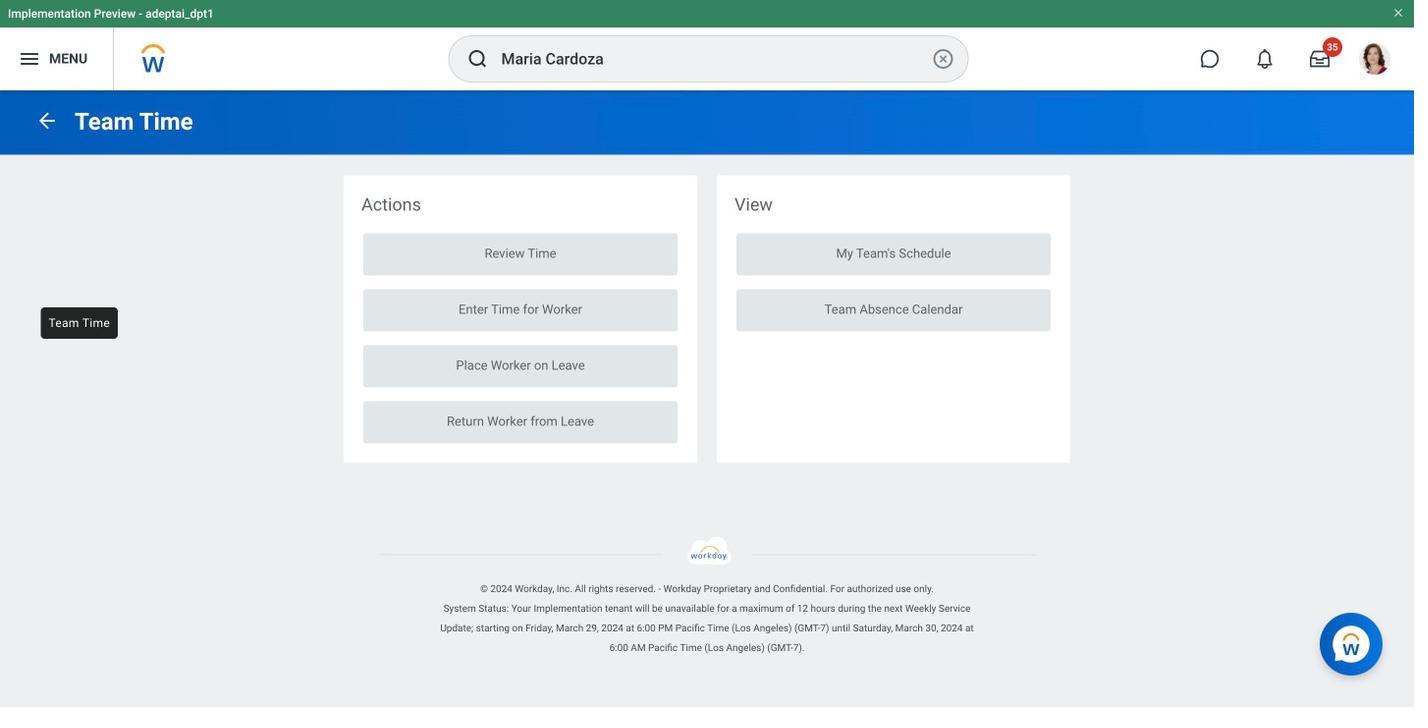 Task type: vqa. For each thing, say whether or not it's contained in the screenshot.
leftmost group
no



Task type: describe. For each thing, give the bounding box(es) containing it.
previous page image
[[35, 109, 59, 132]]

x circle image
[[932, 47, 955, 71]]

search image
[[466, 47, 490, 71]]

justify image
[[18, 47, 41, 71]]

inbox large image
[[1310, 49, 1330, 69]]



Task type: locate. For each thing, give the bounding box(es) containing it.
banner
[[0, 0, 1415, 90]]

main content
[[0, 90, 1415, 506]]

notifications large image
[[1255, 49, 1275, 69]]

profile logan mcneil image
[[1359, 43, 1391, 79]]

footer
[[0, 537, 1415, 658]]

close environment banner image
[[1393, 7, 1405, 19]]

Search Workday  search field
[[501, 37, 928, 81]]



